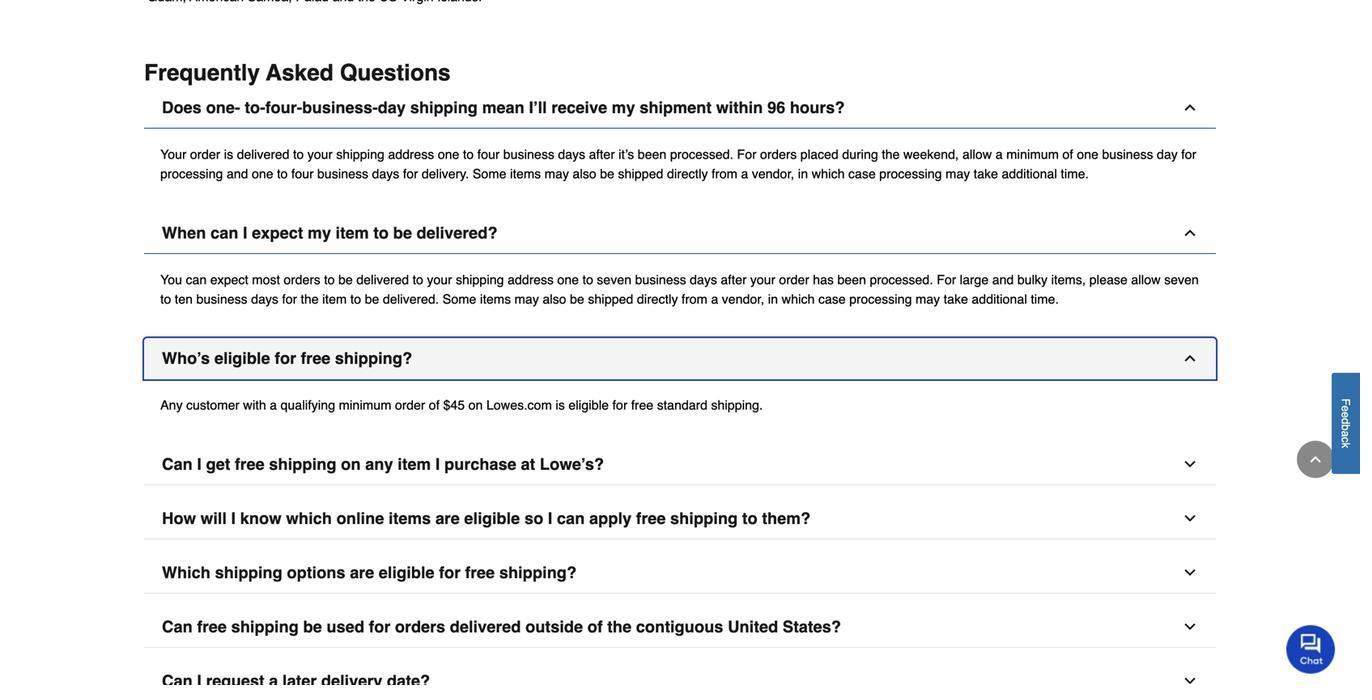 Task type: locate. For each thing, give the bounding box(es) containing it.
chevron down image
[[1182, 457, 1198, 473], [1182, 511, 1198, 527], [1182, 619, 1198, 636], [1182, 674, 1198, 686]]

a up who's eligible for free shipping? button
[[711, 292, 718, 307]]

1 horizontal spatial is
[[556, 398, 565, 413]]

1 vertical spatial been
[[838, 272, 866, 287]]

how
[[162, 510, 196, 528]]

1 horizontal spatial day
[[1157, 147, 1178, 162]]

for left delivery.
[[403, 166, 418, 181]]

chevron down image for can free shipping be used for orders delivered outside of the contiguous united states?
[[1182, 619, 1198, 636]]

can free shipping be used for orders delivered outside of the contiguous united states? button
[[144, 607, 1216, 649]]

2 vertical spatial chevron up image
[[1308, 452, 1324, 468]]

i inside button
[[243, 224, 247, 242]]

processed. left "large"
[[870, 272, 933, 287]]

my inside button
[[612, 98, 635, 117]]

chevron down image inside how will i know which online items are eligible so i can apply free shipping to them? button
[[1182, 511, 1198, 527]]

0 vertical spatial orders
[[760, 147, 797, 162]]

0 vertical spatial in
[[798, 166, 808, 181]]

on right $45
[[469, 398, 483, 413]]

1 horizontal spatial minimum
[[1007, 147, 1059, 162]]

shipping inside your order is delivered to your shipping address one to four business days after it's been processed. for orders placed during the weekend, allow a minimum of one business day for processing and one to four business days for delivery. some items may also be shipped directly from a vendor, in which case processing may take additional time.
[[336, 147, 385, 162]]

for inside you can expect most orders to be delivered to your shipping address one to seven business days after your order has been processed. for large and bulky items, please allow seven to ten business days for the item to be delivered. some items may also be shipped directly from a vendor, in which case processing may take additional time.
[[282, 292, 297, 307]]

for down chevron up image
[[1182, 147, 1197, 162]]

questions
[[340, 60, 451, 86]]

seven down when can i expect my item to be delivered? button on the top of page
[[597, 272, 632, 287]]

your left has
[[750, 272, 776, 287]]

seven right please
[[1164, 272, 1199, 287]]

0 vertical spatial been
[[638, 147, 667, 162]]

which
[[812, 166, 845, 181], [782, 292, 815, 307], [286, 510, 332, 528]]

online
[[336, 510, 384, 528]]

2 horizontal spatial order
[[779, 272, 809, 287]]

2 vertical spatial orders
[[395, 618, 445, 637]]

can i get free shipping on any item i purchase at lowe's? button
[[144, 444, 1216, 486]]

from
[[712, 166, 738, 181], [682, 292, 708, 307]]

0 vertical spatial vendor,
[[752, 166, 795, 181]]

0 horizontal spatial after
[[589, 147, 615, 162]]

0 vertical spatial of
[[1063, 147, 1074, 162]]

2 chevron down image from the top
[[1182, 511, 1198, 527]]

the inside button
[[607, 618, 632, 637]]

orders
[[760, 147, 797, 162], [284, 272, 320, 287], [395, 618, 445, 637]]

e
[[1340, 406, 1353, 412], [1340, 412, 1353, 419]]

1 vertical spatial some
[[443, 292, 476, 307]]

delivered?
[[417, 224, 498, 242]]

0 vertical spatial are
[[435, 510, 460, 528]]

1 vertical spatial from
[[682, 292, 708, 307]]

after left "it's"
[[589, 147, 615, 162]]

0 horizontal spatial is
[[224, 147, 233, 162]]

order left $45
[[395, 398, 425, 413]]

1 vertical spatial address
[[508, 272, 554, 287]]

2 can from the top
[[162, 618, 193, 637]]

0 vertical spatial day
[[378, 98, 406, 117]]

from up who's eligible for free shipping? button
[[682, 292, 708, 307]]

a right the weekend,
[[996, 147, 1003, 162]]

of inside your order is delivered to your shipping address one to four business days after it's been processed. for orders placed during the weekend, allow a minimum of one business day for processing and one to four business days for delivery. some items may also be shipped directly from a vendor, in which case processing may take additional time.
[[1063, 147, 1074, 162]]

2 vertical spatial the
[[607, 618, 632, 637]]

and
[[227, 166, 248, 181], [992, 272, 1014, 287]]

items down the i'll
[[510, 166, 541, 181]]

shipping down business-
[[336, 147, 385, 162]]

i
[[243, 224, 247, 242], [197, 455, 202, 474], [435, 455, 440, 474], [231, 510, 236, 528], [548, 510, 553, 528]]

in
[[798, 166, 808, 181], [768, 292, 778, 307]]

the right during
[[882, 147, 900, 162]]

1 vertical spatial my
[[308, 224, 331, 242]]

can
[[162, 455, 193, 474], [162, 618, 193, 637]]

allow inside you can expect most orders to be delivered to your shipping address one to seven business days after your order has been processed. for large and bulky items, please allow seven to ten business days for the item to be delivered. some items may also be shipped directly from a vendor, in which case processing may take additional time.
[[1131, 272, 1161, 287]]

additional inside you can expect most orders to be delivered to your shipping address one to seven business days after your order has been processed. for large and bulky items, please allow seven to ten business days for the item to be delivered. some items may also be shipped directly from a vendor, in which case processing may take additional time.
[[972, 292, 1027, 307]]

business
[[503, 147, 555, 162], [1102, 147, 1153, 162], [317, 166, 368, 181], [635, 272, 686, 287], [196, 292, 247, 307]]

on
[[469, 398, 483, 413], [341, 455, 361, 474]]

after down when can i expect my item to be delivered? button on the top of page
[[721, 272, 747, 287]]

0 vertical spatial chevron up image
[[1182, 225, 1198, 241]]

f e e d b a c k
[[1340, 399, 1353, 449]]

$45
[[443, 398, 465, 413]]

shipping down delivered? at left
[[456, 272, 504, 287]]

in inside you can expect most orders to be delivered to your shipping address one to seven business days after your order has been processed. for large and bulky items, please allow seven to ten business days for the item to be delivered. some items may also be shipped directly from a vendor, in which case processing may take additional time.
[[768, 292, 778, 307]]

free right get
[[235, 455, 265, 474]]

and inside you can expect most orders to be delivered to your shipping address one to seven business days after your order has been processed. for large and bulky items, please allow seven to ten business days for the item to be delivered. some items may also be shipped directly from a vendor, in which case processing may take additional time.
[[992, 272, 1014, 287]]

can right when
[[211, 224, 238, 242]]

0 horizontal spatial expect
[[210, 272, 248, 287]]

purchase
[[444, 455, 517, 474]]

0 horizontal spatial the
[[301, 292, 319, 307]]

items inside button
[[389, 510, 431, 528]]

1 seven from the left
[[597, 272, 632, 287]]

processing
[[160, 166, 223, 181], [880, 166, 942, 181], [849, 292, 912, 307]]

can for you
[[186, 272, 207, 287]]

0 horizontal spatial processed.
[[670, 147, 734, 162]]

case down has
[[819, 292, 846, 307]]

f e e d b a c k button
[[1332, 373, 1360, 475]]

2 vertical spatial items
[[389, 510, 431, 528]]

chevron up image inside when can i expect my item to be delivered? button
[[1182, 225, 1198, 241]]

free right apply
[[636, 510, 666, 528]]

one-
[[206, 98, 240, 117]]

can inside you can expect most orders to be delivered to your shipping address one to seven business days after your order has been processed. for large and bulky items, please allow seven to ten business days for the item to be delivered. some items may also be shipped directly from a vendor, in which case processing may take additional time.
[[186, 272, 207, 287]]

chevron up image inside who's eligible for free shipping? button
[[1182, 351, 1198, 367]]

1 can from the top
[[162, 455, 193, 474]]

orders down which shipping options are eligible for free shipping?
[[395, 618, 445, 637]]

can down which
[[162, 618, 193, 637]]

0 horizontal spatial address
[[388, 147, 434, 162]]

four down mean
[[477, 147, 500, 162]]

1 horizontal spatial delivered
[[356, 272, 409, 287]]

0 horizontal spatial minimum
[[339, 398, 391, 413]]

free left standard
[[631, 398, 654, 413]]

case inside your order is delivered to your shipping address one to four business days after it's been processed. for orders placed during the weekend, allow a minimum of one business day for processing and one to four business days for delivery. some items may also be shipped directly from a vendor, in which case processing may take additional time.
[[849, 166, 876, 181]]

some
[[473, 166, 506, 181], [443, 292, 476, 307]]

a up k on the bottom right
[[1340, 431, 1353, 438]]

been
[[638, 147, 667, 162], [838, 272, 866, 287]]

frequently
[[144, 60, 260, 86]]

2 vertical spatial item
[[398, 455, 431, 474]]

order right your
[[190, 147, 220, 162]]

0 vertical spatial four
[[477, 147, 500, 162]]

to inside button
[[742, 510, 758, 528]]

chevron down image inside can i get free shipping on any item i purchase at lowe's? button
[[1182, 457, 1198, 473]]

1 vertical spatial which
[[782, 292, 815, 307]]

vendor,
[[752, 166, 795, 181], [722, 292, 765, 307]]

from inside your order is delivered to your shipping address one to four business days after it's been processed. for orders placed during the weekend, allow a minimum of one business day for processing and one to four business days for delivery. some items may also be shipped directly from a vendor, in which case processing may take additional time.
[[712, 166, 738, 181]]

1 horizontal spatial and
[[992, 272, 1014, 287]]

orders inside you can expect most orders to be delivered to your shipping address one to seven business days after your order has been processed. for large and bulky items, please allow seven to ten business days for the item to be delivered. some items may also be shipped directly from a vendor, in which case processing may take additional time.
[[284, 272, 320, 287]]

i right when
[[243, 224, 247, 242]]

1 vertical spatial delivered
[[356, 272, 409, 287]]

0 horizontal spatial shipping?
[[335, 349, 412, 368]]

2 horizontal spatial delivered
[[450, 618, 521, 637]]

directly up who's eligible for free shipping? button
[[637, 292, 678, 307]]

free
[[301, 349, 331, 368], [631, 398, 654, 413], [235, 455, 265, 474], [636, 510, 666, 528], [465, 564, 495, 583], [197, 618, 227, 637]]

2 horizontal spatial of
[[1063, 147, 1074, 162]]

1 vertical spatial four
[[291, 166, 314, 181]]

may
[[545, 166, 569, 181], [946, 166, 970, 181], [515, 292, 539, 307], [916, 292, 940, 307]]

0 horizontal spatial day
[[378, 98, 406, 117]]

shipping down qualifying at the bottom left of page
[[269, 455, 337, 474]]

my inside button
[[308, 224, 331, 242]]

used
[[327, 618, 364, 637]]

0 vertical spatial also
[[573, 166, 596, 181]]

allow right please
[[1131, 272, 1161, 287]]

also
[[573, 166, 596, 181], [543, 292, 566, 307]]

delivered for used
[[450, 618, 521, 637]]

for up who's eligible for free shipping?
[[282, 292, 297, 307]]

is
[[224, 147, 233, 162], [556, 398, 565, 413]]

contiguous
[[636, 618, 723, 637]]

0 vertical spatial items
[[510, 166, 541, 181]]

shipping down can i get free shipping on any item i purchase at lowe's? button
[[670, 510, 738, 528]]

i right will
[[231, 510, 236, 528]]

are down purchase
[[435, 510, 460, 528]]

delivered up delivered.
[[356, 272, 409, 287]]

qualifying
[[281, 398, 335, 413]]

does one- to-four-business-day shipping mean i'll receive my shipment within 96 hours? button
[[144, 87, 1216, 129]]

lowe's?
[[540, 455, 604, 474]]

case
[[849, 166, 876, 181], [819, 292, 846, 307]]

0 horizontal spatial on
[[341, 455, 361, 474]]

order left has
[[779, 272, 809, 287]]

free down which
[[197, 618, 227, 637]]

apply
[[589, 510, 632, 528]]

1 horizontal spatial case
[[849, 166, 876, 181]]

item
[[336, 224, 369, 242], [322, 292, 347, 307], [398, 455, 431, 474]]

processed. inside you can expect most orders to be delivered to your shipping address one to seven business days after your order has been processed. for large and bulky items, please allow seven to ten business days for the item to be delivered. some items may also be shipped directly from a vendor, in which case processing may take additional time.
[[870, 272, 933, 287]]

2 seven from the left
[[1164, 272, 1199, 287]]

of
[[1063, 147, 1074, 162], [429, 398, 440, 413], [588, 618, 603, 637]]

chevron up image
[[1182, 225, 1198, 241], [1182, 351, 1198, 367], [1308, 452, 1324, 468]]

1 chevron down image from the top
[[1182, 457, 1198, 473]]

some right delivery.
[[473, 166, 506, 181]]

which inside your order is delivered to your shipping address one to four business days after it's been processed. for orders placed during the weekend, allow a minimum of one business day for processing and one to four business days for delivery. some items may also be shipped directly from a vendor, in which case processing may take additional time.
[[812, 166, 845, 181]]

are inside button
[[435, 510, 460, 528]]

shipping? down delivered.
[[335, 349, 412, 368]]

any customer with a qualifying minimum order of $45 on lowes.com is eligible for free standard shipping.
[[160, 398, 763, 413]]

eligible
[[214, 349, 270, 368], [569, 398, 609, 413], [464, 510, 520, 528], [379, 564, 435, 583]]

directly inside you can expect most orders to be delivered to your shipping address one to seven business days after your order has been processed. for large and bulky items, please allow seven to ten business days for the item to be delivered. some items may also be shipped directly from a vendor, in which case processing may take additional time.
[[637, 292, 678, 307]]

after inside your order is delivered to your shipping address one to four business days after it's been processed. for orders placed during the weekend, allow a minimum of one business day for processing and one to four business days for delivery. some items may also be shipped directly from a vendor, in which case processing may take additional time.
[[589, 147, 615, 162]]

delivered inside can free shipping be used for orders delivered outside of the contiguous united states? button
[[450, 618, 521, 637]]

1 horizontal spatial allow
[[1131, 272, 1161, 287]]

which down has
[[782, 292, 815, 307]]

chevron down image for how will i know which online items are eligible so i can apply free shipping to them?
[[1182, 511, 1198, 527]]

which inside button
[[286, 510, 332, 528]]

1 horizontal spatial expect
[[252, 224, 303, 242]]

1 vertical spatial orders
[[284, 272, 320, 287]]

0 vertical spatial processed.
[[670, 147, 734, 162]]

outside
[[526, 618, 583, 637]]

orders left placed
[[760, 147, 797, 162]]

of inside button
[[588, 618, 603, 637]]

1 vertical spatial day
[[1157, 147, 1178, 162]]

take
[[974, 166, 998, 181], [944, 292, 968, 307]]

after inside you can expect most orders to be delivered to your shipping address one to seven business days after your order has been processed. for large and bulky items, please allow seven to ten business days for the item to be delivered. some items may also be shipped directly from a vendor, in which case processing may take additional time.
[[721, 272, 747, 287]]

be inside button
[[393, 224, 412, 242]]

can up 'ten'
[[186, 272, 207, 287]]

1 horizontal spatial the
[[607, 618, 632, 637]]

delivered inside you can expect most orders to be delivered to your shipping address one to seven business days after your order has been processed. for large and bulky items, please allow seven to ten business days for the item to be delivered. some items may also be shipped directly from a vendor, in which case processing may take additional time.
[[356, 272, 409, 287]]

is down one- at top left
[[224, 147, 233, 162]]

1 vertical spatial item
[[322, 292, 347, 307]]

the
[[882, 147, 900, 162], [301, 292, 319, 307], [607, 618, 632, 637]]

four
[[477, 147, 500, 162], [291, 166, 314, 181]]

some right delivered.
[[443, 292, 476, 307]]

it's
[[619, 147, 634, 162]]

0 horizontal spatial orders
[[284, 272, 320, 287]]

0 horizontal spatial seven
[[597, 272, 632, 287]]

to
[[293, 147, 304, 162], [463, 147, 474, 162], [277, 166, 288, 181], [373, 224, 389, 242], [324, 272, 335, 287], [413, 272, 423, 287], [583, 272, 593, 287], [160, 292, 171, 307], [350, 292, 361, 307], [742, 510, 758, 528]]

1 e from the top
[[1340, 406, 1353, 412]]

within
[[716, 98, 763, 117]]

are right options
[[350, 564, 374, 583]]

shipping?
[[335, 349, 412, 368], [499, 564, 577, 583]]

who's eligible for free shipping? button
[[144, 338, 1216, 380]]

your up delivered.
[[427, 272, 452, 287]]

been right has
[[838, 272, 866, 287]]

free inside "button"
[[465, 564, 495, 583]]

for left "large"
[[937, 272, 956, 287]]

day inside your order is delivered to your shipping address one to four business days after it's been processed. for orders placed during the weekend, allow a minimum of one business day for processing and one to four business days for delivery. some items may also be shipped directly from a vendor, in which case processing may take additional time.
[[1157, 147, 1178, 162]]

0 horizontal spatial delivered
[[237, 147, 289, 162]]

b
[[1340, 425, 1353, 431]]

0 horizontal spatial been
[[638, 147, 667, 162]]

chevron down image
[[1182, 565, 1198, 581]]

for inside "button"
[[439, 564, 461, 583]]

order inside you can expect most orders to be delivered to your shipping address one to seven business days after your order has been processed. for large and bulky items, please allow seven to ten business days for the item to be delivered. some items may also be shipped directly from a vendor, in which case processing may take additional time.
[[779, 272, 809, 287]]

days left delivery.
[[372, 166, 399, 181]]

and down one- at top left
[[227, 166, 248, 181]]

days
[[558, 147, 585, 162], [372, 166, 399, 181], [690, 272, 717, 287], [251, 292, 278, 307]]

can right so
[[557, 510, 585, 528]]

free up qualifying at the bottom left of page
[[301, 349, 331, 368]]

delivered left outside on the left
[[450, 618, 521, 637]]

1 vertical spatial can
[[186, 272, 207, 287]]

1 vertical spatial processed.
[[870, 272, 933, 287]]

0 vertical spatial shipped
[[618, 166, 663, 181]]

four up when can i expect my item to be delivered?
[[291, 166, 314, 181]]

and right "large"
[[992, 272, 1014, 287]]

which right know
[[286, 510, 332, 528]]

most
[[252, 272, 280, 287]]

1 vertical spatial take
[[944, 292, 968, 307]]

1 horizontal spatial address
[[508, 272, 554, 287]]

days down 'receive'
[[558, 147, 585, 162]]

shipping inside how will i know which online items are eligible so i can apply free shipping to them? button
[[670, 510, 738, 528]]

1 horizontal spatial from
[[712, 166, 738, 181]]

processed. down the does one- to-four-business-day shipping mean i'll receive my shipment within 96 hours? button
[[670, 147, 734, 162]]

2 horizontal spatial can
[[557, 510, 585, 528]]

been inside you can expect most orders to be delivered to your shipping address one to seven business days after your order has been processed. for large and bulky items, please allow seven to ten business days for the item to be delivered. some items may also be shipped directly from a vendor, in which case processing may take additional time.
[[838, 272, 866, 287]]

0 horizontal spatial are
[[350, 564, 374, 583]]

expect up "most"
[[252, 224, 303, 242]]

additional inside your order is delivered to your shipping address one to four business days after it's been processed. for orders placed during the weekend, allow a minimum of one business day for processing and one to four business days for delivery. some items may also be shipped directly from a vendor, in which case processing may take additional time.
[[1002, 166, 1057, 181]]

which shipping options are eligible for free shipping? button
[[144, 553, 1216, 594]]

1 vertical spatial additional
[[972, 292, 1027, 307]]

been right "it's"
[[638, 147, 667, 162]]

are
[[435, 510, 460, 528], [350, 564, 374, 583]]

0 vertical spatial expect
[[252, 224, 303, 242]]

0 horizontal spatial time.
[[1031, 292, 1059, 307]]

chevron down image for can i get free shipping on any item i purchase at lowe's?
[[1182, 457, 1198, 473]]

which down placed
[[812, 166, 845, 181]]

is right "lowes.com" at the bottom left
[[556, 398, 565, 413]]

0 vertical spatial delivered
[[237, 147, 289, 162]]

allow inside your order is delivered to your shipping address one to four business days after it's been processed. for orders placed during the weekend, allow a minimum of one business day for processing and one to four business days for delivery. some items may also be shipped directly from a vendor, in which case processing may take additional time.
[[963, 147, 992, 162]]

0 vertical spatial additional
[[1002, 166, 1057, 181]]

1 vertical spatial items
[[480, 292, 511, 307]]

0 vertical spatial minimum
[[1007, 147, 1059, 162]]

1 vertical spatial vendor,
[[722, 292, 765, 307]]

your down business-
[[307, 147, 333, 162]]

0 horizontal spatial allow
[[963, 147, 992, 162]]

how will i know which online items are eligible so i can apply free shipping to them?
[[162, 510, 811, 528]]

chevron up image for who's eligible for free shipping?
[[1182, 351, 1198, 367]]

who's
[[162, 349, 210, 368]]

for
[[1182, 147, 1197, 162], [403, 166, 418, 181], [282, 292, 297, 307], [275, 349, 296, 368], [613, 398, 628, 413], [439, 564, 461, 583], [369, 618, 391, 637]]

expect left "most"
[[210, 272, 248, 287]]

shipping down options
[[231, 618, 299, 637]]

the up who's eligible for free shipping?
[[301, 292, 319, 307]]

will
[[201, 510, 227, 528]]

shipping down know
[[215, 564, 282, 583]]

shipping
[[410, 98, 478, 117], [336, 147, 385, 162], [456, 272, 504, 287], [269, 455, 337, 474], [670, 510, 738, 528], [215, 564, 282, 583], [231, 618, 299, 637]]

0 horizontal spatial from
[[682, 292, 708, 307]]

1 vertical spatial is
[[556, 398, 565, 413]]

1 vertical spatial and
[[992, 272, 1014, 287]]

in inside your order is delivered to your shipping address one to four business days after it's been processed. for orders placed during the weekend, allow a minimum of one business day for processing and one to four business days for delivery. some items may also be shipped directly from a vendor, in which case processing may take additional time.
[[798, 166, 808, 181]]

shipping left mean
[[410, 98, 478, 117]]

1 vertical spatial the
[[301, 292, 319, 307]]

f
[[1340, 399, 1353, 406]]

additional
[[1002, 166, 1057, 181], [972, 292, 1027, 307]]

the left "contiguous"
[[607, 618, 632, 637]]

0 horizontal spatial your
[[307, 147, 333, 162]]

items right online
[[389, 510, 431, 528]]

1 vertical spatial case
[[819, 292, 846, 307]]

0 vertical spatial allow
[[963, 147, 992, 162]]

items
[[510, 166, 541, 181], [480, 292, 511, 307], [389, 510, 431, 528]]

on left any
[[341, 455, 361, 474]]

to-
[[245, 98, 265, 117]]

shipping? down so
[[499, 564, 577, 583]]

shipment
[[640, 98, 712, 117]]

be inside button
[[303, 618, 322, 637]]

1 horizontal spatial time.
[[1061, 166, 1089, 181]]

for down within
[[737, 147, 757, 162]]

day inside button
[[378, 98, 406, 117]]

1 vertical spatial also
[[543, 292, 566, 307]]

1 horizontal spatial can
[[211, 224, 238, 242]]

delivered down to-
[[237, 147, 289, 162]]

0 vertical spatial address
[[388, 147, 434, 162]]

delivered.
[[383, 292, 439, 307]]

1 vertical spatial order
[[779, 272, 809, 287]]

1 horizontal spatial been
[[838, 272, 866, 287]]

can left get
[[162, 455, 193, 474]]

for inside your order is delivered to your shipping address one to four business days after it's been processed. for orders placed during the weekend, allow a minimum of one business day for processing and one to four business days for delivery. some items may also be shipped directly from a vendor, in which case processing may take additional time.
[[737, 147, 757, 162]]

shipping? inside "button"
[[499, 564, 577, 583]]

order
[[190, 147, 220, 162], [779, 272, 809, 287], [395, 398, 425, 413]]

0 horizontal spatial order
[[190, 147, 220, 162]]

2 vertical spatial delivered
[[450, 618, 521, 637]]

items down delivered? at left
[[480, 292, 511, 307]]

get
[[206, 455, 230, 474]]

can inside button
[[211, 224, 238, 242]]

been inside your order is delivered to your shipping address one to four business days after it's been processed. for orders placed during the weekend, allow a minimum of one business day for processing and one to four business days for delivery. some items may also be shipped directly from a vendor, in which case processing may take additional time.
[[638, 147, 667, 162]]

chevron down image inside can free shipping be used for orders delivered outside of the contiguous united states? button
[[1182, 619, 1198, 636]]

i'll
[[529, 98, 547, 117]]

items inside your order is delivered to your shipping address one to four business days after it's been processed. for orders placed during the weekend, allow a minimum of one business day for processing and one to four business days for delivery. some items may also be shipped directly from a vendor, in which case processing may take additional time.
[[510, 166, 541, 181]]

0 vertical spatial order
[[190, 147, 220, 162]]

allow right the weekend,
[[963, 147, 992, 162]]

for down how will i know which online items are eligible so i can apply free shipping to them?
[[439, 564, 461, 583]]

item inside button
[[398, 455, 431, 474]]

0 horizontal spatial and
[[227, 166, 248, 181]]

case down during
[[849, 166, 876, 181]]

e up d
[[1340, 406, 1353, 412]]

delivered
[[237, 147, 289, 162], [356, 272, 409, 287], [450, 618, 521, 637]]

0 vertical spatial the
[[882, 147, 900, 162]]

receive
[[552, 98, 607, 117]]

minimum
[[1007, 147, 1059, 162], [339, 398, 391, 413]]

3 chevron down image from the top
[[1182, 619, 1198, 636]]

e up b
[[1340, 412, 1353, 419]]

during
[[842, 147, 878, 162]]

expect inside button
[[252, 224, 303, 242]]

a
[[996, 147, 1003, 162], [741, 166, 748, 181], [711, 292, 718, 307], [270, 398, 277, 413], [1340, 431, 1353, 438]]

hours?
[[790, 98, 845, 117]]

eligible down online
[[379, 564, 435, 583]]

on inside button
[[341, 455, 361, 474]]

directly up when can i expect my item to be delivered? button on the top of page
[[667, 166, 708, 181]]

0 vertical spatial can
[[162, 455, 193, 474]]

d
[[1340, 419, 1353, 425]]

4 chevron down image from the top
[[1182, 674, 1198, 686]]

shipping inside you can expect most orders to be delivered to your shipping address one to seven business days after your order has been processed. for large and bulky items, please allow seven to ten business days for the item to be delivered. some items may also be shipped directly from a vendor, in which case processing may take additional time.
[[456, 272, 504, 287]]

shipping? inside button
[[335, 349, 412, 368]]

1 horizontal spatial my
[[612, 98, 635, 117]]

be
[[600, 166, 614, 181], [393, 224, 412, 242], [338, 272, 353, 287], [365, 292, 379, 307], [570, 292, 584, 307], [303, 618, 322, 637]]

orders right "most"
[[284, 272, 320, 287]]

order inside your order is delivered to your shipping address one to four business days after it's been processed. for orders placed during the weekend, allow a minimum of one business day for processing and one to four business days for delivery. some items may also be shipped directly from a vendor, in which case processing may take additional time.
[[190, 147, 220, 162]]

from down within
[[712, 166, 738, 181]]

1 vertical spatial allow
[[1131, 272, 1161, 287]]

a right "with"
[[270, 398, 277, 413]]

can i get free shipping on any item i purchase at lowe's?
[[162, 455, 604, 474]]

to inside button
[[373, 224, 389, 242]]

2 vertical spatial of
[[588, 618, 603, 637]]

directly inside your order is delivered to your shipping address one to four business days after it's been processed. for orders placed during the weekend, allow a minimum of one business day for processing and one to four business days for delivery. some items may also be shipped directly from a vendor, in which case processing may take additional time.
[[667, 166, 708, 181]]

1 vertical spatial can
[[162, 618, 193, 637]]

which inside you can expect most orders to be delivered to your shipping address one to seven business days after your order has been processed. for large and bulky items, please allow seven to ten business days for the item to be delivered. some items may also be shipped directly from a vendor, in which case processing may take additional time.
[[782, 292, 815, 307]]

free down how will i know which online items are eligible so i can apply free shipping to them?
[[465, 564, 495, 583]]

0 horizontal spatial my
[[308, 224, 331, 242]]



Task type: vqa. For each thing, say whether or not it's contained in the screenshot.
similar
no



Task type: describe. For each thing, give the bounding box(es) containing it.
shipping inside can free shipping be used for orders delivered outside of the contiguous united states? button
[[231, 618, 299, 637]]

shipping inside can i get free shipping on any item i purchase at lowe's? button
[[269, 455, 337, 474]]

k
[[1340, 443, 1353, 449]]

be inside your order is delivered to your shipping address one to four business days after it's been processed. for orders placed during the weekend, allow a minimum of one business day for processing and one to four business days for delivery. some items may also be shipped directly from a vendor, in which case processing may take additional time.
[[600, 166, 614, 181]]

shipping inside the does one- to-four-business-day shipping mean i'll receive my shipment within 96 hours? button
[[410, 98, 478, 117]]

1 horizontal spatial on
[[469, 398, 483, 413]]

them?
[[762, 510, 811, 528]]

mean
[[482, 98, 525, 117]]

0 horizontal spatial of
[[429, 398, 440, 413]]

ten
[[175, 292, 193, 307]]

bulky
[[1018, 272, 1048, 287]]

standard
[[657, 398, 708, 413]]

customer
[[186, 398, 240, 413]]

1 horizontal spatial your
[[427, 272, 452, 287]]

2 horizontal spatial your
[[750, 272, 776, 287]]

days down when can i expect my item to be delivered? button on the top of page
[[690, 272, 717, 287]]

case inside you can expect most orders to be delivered to your shipping address one to seven business days after your order has been processed. for large and bulky items, please allow seven to ten business days for the item to be delivered. some items may also be shipped directly from a vendor, in which case processing may take additional time.
[[819, 292, 846, 307]]

c
[[1340, 438, 1353, 443]]

also inside your order is delivered to your shipping address one to four business days after it's been processed. for orders placed during the weekend, allow a minimum of one business day for processing and one to four business days for delivery. some items may also be shipped directly from a vendor, in which case processing may take additional time.
[[573, 166, 596, 181]]

vendor, inside you can expect most orders to be delivered to your shipping address one to seven business days after your order has been processed. for large and bulky items, please allow seven to ten business days for the item to be delivered. some items may also be shipped directly from a vendor, in which case processing may take additional time.
[[722, 292, 765, 307]]

a down within
[[741, 166, 748, 181]]

processing inside you can expect most orders to be delivered to your shipping address one to seven business days after your order has been processed. for large and bulky items, please allow seven to ten business days for the item to be delivered. some items may also be shipped directly from a vendor, in which case processing may take additional time.
[[849, 292, 912, 307]]

when can i expect my item to be delivered?
[[162, 224, 498, 242]]

can for can i get free shipping on any item i purchase at lowe's?
[[162, 455, 193, 474]]

which
[[162, 564, 211, 583]]

delivery.
[[422, 166, 469, 181]]

take inside you can expect most orders to be delivered to your shipping address one to seven business days after your order has been processed. for large and bulky items, please allow seven to ten business days for the item to be delivered. some items may also be shipped directly from a vendor, in which case processing may take additional time.
[[944, 292, 968, 307]]

i left purchase
[[435, 455, 440, 474]]

chevron up image
[[1182, 100, 1198, 116]]

does one- to-four-business-day shipping mean i'll receive my shipment within 96 hours?
[[162, 98, 845, 117]]

lowes.com
[[487, 398, 552, 413]]

the inside you can expect most orders to be delivered to your shipping address one to seven business days after your order has been processed. for large and bulky items, please allow seven to ten business days for the item to be delivered. some items may also be shipped directly from a vendor, in which case processing may take additional time.
[[301, 292, 319, 307]]

some inside you can expect most orders to be delivered to your shipping address one to seven business days after your order has been processed. for large and bulky items, please allow seven to ten business days for the item to be delivered. some items may also be shipped directly from a vendor, in which case processing may take additional time.
[[443, 292, 476, 307]]

time. inside your order is delivered to your shipping address one to four business days after it's been processed. for orders placed during the weekend, allow a minimum of one business day for processing and one to four business days for delivery. some items may also be shipped directly from a vendor, in which case processing may take additional time.
[[1061, 166, 1089, 181]]

any
[[160, 398, 183, 413]]

can for when
[[211, 224, 238, 242]]

how will i know which online items are eligible so i can apply free shipping to them? button
[[144, 499, 1216, 540]]

your inside your order is delivered to your shipping address one to four business days after it's been processed. for orders placed during the weekend, allow a minimum of one business day for processing and one to four business days for delivery. some items may also be shipped directly from a vendor, in which case processing may take additional time.
[[307, 147, 333, 162]]

a inside button
[[1340, 431, 1353, 438]]

a inside you can expect most orders to be delivered to your shipping address one to seven business days after your order has been processed. for large and bulky items, please allow seven to ten business days for the item to be delivered. some items may also be shipped directly from a vendor, in which case processing may take additional time.
[[711, 292, 718, 307]]

address inside you can expect most orders to be delivered to your shipping address one to seven business days after your order has been processed. for large and bulky items, please allow seven to ten business days for the item to be delivered. some items may also be shipped directly from a vendor, in which case processing may take additional time.
[[508, 272, 554, 287]]

orders inside your order is delivered to your shipping address one to four business days after it's been processed. for orders placed during the weekend, allow a minimum of one business day for processing and one to four business days for delivery. some items may also be shipped directly from a vendor, in which case processing may take additional time.
[[760, 147, 797, 162]]

placed
[[801, 147, 839, 162]]

your order is delivered to your shipping address one to four business days after it's been processed. for orders placed during the weekend, allow a minimum of one business day for processing and one to four business days for delivery. some items may also be shipped directly from a vendor, in which case processing may take additional time.
[[160, 147, 1197, 181]]

1 vertical spatial minimum
[[339, 398, 391, 413]]

time. inside you can expect most orders to be delivered to your shipping address one to seven business days after your order has been processed. for large and bulky items, please allow seven to ten business days for the item to be delivered. some items may also be shipped directly from a vendor, in which case processing may take additional time.
[[1031, 292, 1059, 307]]

for right used
[[369, 618, 391, 637]]

shipped inside your order is delivered to your shipping address one to four business days after it's been processed. for orders placed during the weekend, allow a minimum of one business day for processing and one to four business days for delivery. some items may also be shipped directly from a vendor, in which case processing may take additional time.
[[618, 166, 663, 181]]

shipped inside you can expect most orders to be delivered to your shipping address one to seven business days after your order has been processed. for large and bulky items, please allow seven to ten business days for the item to be delivered. some items may also be shipped directly from a vendor, in which case processing may take additional time.
[[588, 292, 633, 307]]

options
[[287, 564, 345, 583]]

is inside your order is delivered to your shipping address one to four business days after it's been processed. for orders placed during the weekend, allow a minimum of one business day for processing and one to four business days for delivery. some items may also be shipped directly from a vendor, in which case processing may take additional time.
[[224, 147, 233, 162]]

which shipping options are eligible for free shipping?
[[162, 564, 577, 583]]

0 horizontal spatial four
[[291, 166, 314, 181]]

days down "most"
[[251, 292, 278, 307]]

eligible inside "button"
[[379, 564, 435, 583]]

can inside button
[[557, 510, 585, 528]]

the inside your order is delivered to your shipping address one to four business days after it's been processed. for orders placed during the weekend, allow a minimum of one business day for processing and one to four business days for delivery. some items may also be shipped directly from a vendor, in which case processing may take additional time.
[[882, 147, 900, 162]]

shipping inside which shipping options are eligible for free shipping? "button"
[[215, 564, 282, 583]]

i right so
[[548, 510, 553, 528]]

can free shipping be used for orders delivered outside of the contiguous united states?
[[162, 618, 841, 637]]

when can i expect my item to be delivered? button
[[144, 213, 1216, 254]]

minimum inside your order is delivered to your shipping address one to four business days after it's been processed. for orders placed during the weekend, allow a minimum of one business day for processing and one to four business days for delivery. some items may also be shipped directly from a vendor, in which case processing may take additional time.
[[1007, 147, 1059, 162]]

vendor, inside your order is delivered to your shipping address one to four business days after it's been processed. for orders placed during the weekend, allow a minimum of one business day for processing and one to four business days for delivery. some items may also be shipped directly from a vendor, in which case processing may take additional time.
[[752, 166, 795, 181]]

asked
[[266, 60, 334, 86]]

expect inside you can expect most orders to be delivered to your shipping address one to seven business days after your order has been processed. for large and bulky items, please allow seven to ten business days for the item to be delivered. some items may also be shipped directly from a vendor, in which case processing may take additional time.
[[210, 272, 248, 287]]

are inside "button"
[[350, 564, 374, 583]]

for up qualifying at the bottom left of page
[[275, 349, 296, 368]]

1 horizontal spatial four
[[477, 147, 500, 162]]

processed. inside your order is delivered to your shipping address one to four business days after it's been processed. for orders placed during the weekend, allow a minimum of one business day for processing and one to four business days for delivery. some items may also be shipped directly from a vendor, in which case processing may take additional time.
[[670, 147, 734, 162]]

one inside you can expect most orders to be delivered to your shipping address one to seven business days after your order has been processed. for large and bulky items, please allow seven to ten business days for the item to be delivered. some items may also be shipped directly from a vendor, in which case processing may take additional time.
[[557, 272, 579, 287]]

any
[[365, 455, 393, 474]]

96
[[768, 98, 786, 117]]

item inside button
[[336, 224, 369, 242]]

so
[[525, 510, 543, 528]]

for left standard
[[613, 398, 628, 413]]

and inside your order is delivered to your shipping address one to four business days after it's been processed. for orders placed during the weekend, allow a minimum of one business day for processing and one to four business days for delivery. some items may also be shipped directly from a vendor, in which case processing may take additional time.
[[227, 166, 248, 181]]

large
[[960, 272, 989, 287]]

chat invite button image
[[1287, 625, 1336, 675]]

who's eligible for free shipping?
[[162, 349, 412, 368]]

does
[[162, 98, 202, 117]]

1 horizontal spatial order
[[395, 398, 425, 413]]

items,
[[1051, 272, 1086, 287]]

when
[[162, 224, 206, 242]]

business-
[[302, 98, 378, 117]]

from inside you can expect most orders to be delivered to your shipping address one to seven business days after your order has been processed. for large and bulky items, please allow seven to ten business days for the item to be delivered. some items may also be shipped directly from a vendor, in which case processing may take additional time.
[[682, 292, 708, 307]]

eligible left so
[[464, 510, 520, 528]]

know
[[240, 510, 282, 528]]

at
[[521, 455, 535, 474]]

scroll to top element
[[1297, 441, 1334, 479]]

your
[[160, 147, 187, 162]]

chevron up image for when can i expect my item to be delivered?
[[1182, 225, 1198, 241]]

you can expect most orders to be delivered to your shipping address one to seven business days after your order has been processed. for large and bulky items, please allow seven to ten business days for the item to be delivered. some items may also be shipped directly from a vendor, in which case processing may take additional time.
[[160, 272, 1199, 307]]

chevron up image inside scroll to top element
[[1308, 452, 1324, 468]]

eligible up lowe's?
[[569, 398, 609, 413]]

items inside you can expect most orders to be delivered to your shipping address one to seven business days after your order has been processed. for large and bulky items, please allow seven to ten business days for the item to be delivered. some items may also be shipped directly from a vendor, in which case processing may take additional time.
[[480, 292, 511, 307]]

four-
[[265, 98, 302, 117]]

shipping.
[[711, 398, 763, 413]]

has
[[813, 272, 834, 287]]

frequently asked questions
[[144, 60, 451, 86]]

2 e from the top
[[1340, 412, 1353, 419]]

with
[[243, 398, 266, 413]]

weekend,
[[904, 147, 959, 162]]

address inside your order is delivered to your shipping address one to four business days after it's been processed. for orders placed during the weekend, allow a minimum of one business day for processing and one to four business days for delivery. some items may also be shipped directly from a vendor, in which case processing may take additional time.
[[388, 147, 434, 162]]

states?
[[783, 618, 841, 637]]

orders inside button
[[395, 618, 445, 637]]

item inside you can expect most orders to be delivered to your shipping address one to seven business days after your order has been processed. for large and bulky items, please allow seven to ten business days for the item to be delivered. some items may also be shipped directly from a vendor, in which case processing may take additional time.
[[322, 292, 347, 307]]

i left get
[[197, 455, 202, 474]]

eligible up "with"
[[214, 349, 270, 368]]

please
[[1090, 272, 1128, 287]]

for inside you can expect most orders to be delivered to your shipping address one to seven business days after your order has been processed. for large and bulky items, please allow seven to ten business days for the item to be delivered. some items may also be shipped directly from a vendor, in which case processing may take additional time.
[[937, 272, 956, 287]]

delivered for orders
[[356, 272, 409, 287]]

also inside you can expect most orders to be delivered to your shipping address one to seven business days after your order has been processed. for large and bulky items, please allow seven to ten business days for the item to be delivered. some items may also be shipped directly from a vendor, in which case processing may take additional time.
[[543, 292, 566, 307]]

can for can free shipping be used for orders delivered outside of the contiguous united states?
[[162, 618, 193, 637]]

take inside your order is delivered to your shipping address one to four business days after it's been processed. for orders placed during the weekend, allow a minimum of one business day for processing and one to four business days for delivery. some items may also be shipped directly from a vendor, in which case processing may take additional time.
[[974, 166, 998, 181]]

you
[[160, 272, 182, 287]]

united
[[728, 618, 778, 637]]

some inside your order is delivered to your shipping address one to four business days after it's been processed. for orders placed during the weekend, allow a minimum of one business day for processing and one to four business days for delivery. some items may also be shipped directly from a vendor, in which case processing may take additional time.
[[473, 166, 506, 181]]

delivered inside your order is delivered to your shipping address one to four business days after it's been processed. for orders placed during the weekend, allow a minimum of one business day for processing and one to four business days for delivery. some items may also be shipped directly from a vendor, in which case processing may take additional time.
[[237, 147, 289, 162]]



